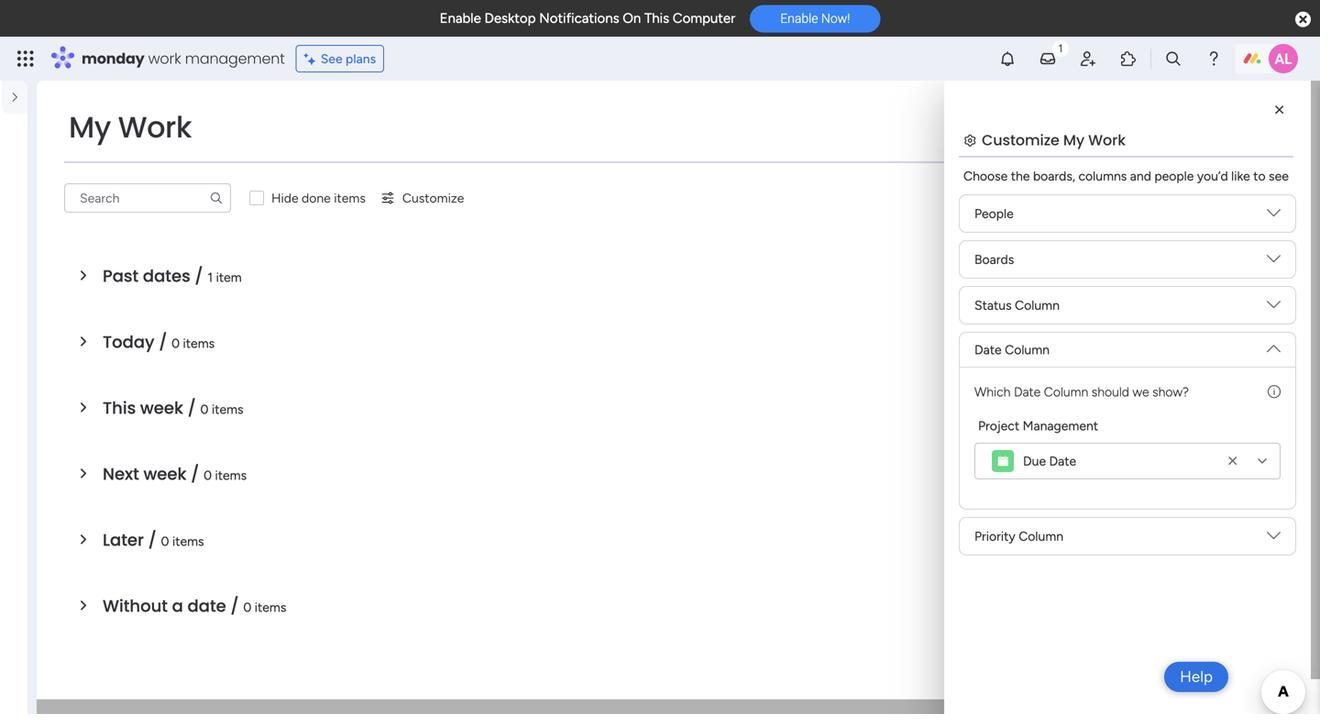 Task type: locate. For each thing, give the bounding box(es) containing it.
inbox image
[[1039, 50, 1058, 68]]

date column
[[975, 342, 1050, 358]]

hide done items
[[272, 190, 366, 206]]

1 vertical spatial dapulse dropdown down arrow image
[[1268, 298, 1281, 319]]

customize
[[982, 130, 1060, 150], [403, 190, 464, 206]]

/
[[195, 265, 203, 288], [159, 331, 167, 354], [188, 397, 196, 420], [191, 463, 199, 486], [148, 529, 157, 552], [231, 595, 239, 618]]

my work
[[69, 107, 192, 148]]

enable left now!
[[781, 11, 819, 26]]

week right next
[[144, 463, 187, 486]]

select product image
[[17, 50, 35, 68]]

/ down 'this week / 0 items'
[[191, 463, 199, 486]]

enable
[[440, 10, 481, 27], [781, 11, 819, 26]]

0 vertical spatial this
[[645, 10, 670, 27]]

2 enable from the left
[[781, 11, 819, 26]]

column down status column
[[1005, 342, 1050, 358]]

0 vertical spatial dapulse dropdown down arrow image
[[1268, 252, 1281, 273]]

items
[[334, 190, 366, 206], [183, 336, 215, 351], [212, 402, 244, 417], [215, 468, 247, 483], [172, 534, 204, 549], [255, 600, 287, 616]]

dapulse dropdown down arrow image
[[1268, 252, 1281, 273], [1268, 335, 1281, 355], [1268, 529, 1281, 550]]

1 horizontal spatial this
[[645, 10, 670, 27]]

1 enable from the left
[[440, 10, 481, 27]]

0 vertical spatial week
[[140, 397, 183, 420]]

dapulse dropdown down arrow image
[[1268, 206, 1281, 227], [1268, 298, 1281, 319]]

search image
[[209, 191, 224, 205]]

column right status
[[1016, 298, 1060, 313]]

should
[[1092, 384, 1130, 400]]

1 horizontal spatial my
[[1064, 130, 1085, 150]]

column right priority
[[1019, 529, 1064, 544]]

date
[[188, 595, 226, 618]]

1 dapulse dropdown down arrow image from the top
[[1268, 206, 1281, 227]]

notifications image
[[999, 50, 1017, 68]]

project management group
[[975, 416, 1281, 480]]

0 horizontal spatial my
[[69, 107, 111, 148]]

1 vertical spatial dapulse dropdown down arrow image
[[1268, 335, 1281, 355]]

2 dapulse dropdown down arrow image from the top
[[1268, 298, 1281, 319]]

this
[[645, 10, 670, 27], [103, 397, 136, 420]]

2 horizontal spatial date
[[1050, 454, 1077, 469]]

3 dapulse dropdown down arrow image from the top
[[1268, 529, 1281, 550]]

items down 'this week / 0 items'
[[215, 468, 247, 483]]

today / 0 items
[[103, 331, 215, 354]]

1 vertical spatial date
[[1014, 384, 1041, 400]]

0 vertical spatial date
[[975, 342, 1002, 358]]

0 inside "today / 0 items"
[[172, 336, 180, 351]]

item
[[216, 270, 242, 285]]

monday work management
[[82, 48, 285, 69]]

1 vertical spatial customize
[[403, 190, 464, 206]]

this week / 0 items
[[103, 397, 244, 420]]

past dates / 1 item
[[103, 265, 242, 288]]

show?
[[1153, 384, 1190, 400]]

customize for customize my work
[[982, 130, 1060, 150]]

see
[[321, 51, 343, 67]]

1 dapulse dropdown down arrow image from the top
[[1268, 252, 1281, 273]]

next week / 0 items
[[103, 463, 247, 486]]

column
[[1016, 298, 1060, 313], [1005, 342, 1050, 358], [1045, 384, 1089, 400], [1019, 529, 1064, 544]]

2 dapulse dropdown down arrow image from the top
[[1268, 335, 1281, 355]]

column for date column
[[1005, 342, 1050, 358]]

my up boards, on the top right of page
[[1064, 130, 1085, 150]]

week
[[140, 397, 183, 420], [144, 463, 187, 486]]

priority column
[[975, 529, 1064, 544]]

week down "today / 0 items" at the left of page
[[140, 397, 183, 420]]

0 up next week / 0 items
[[200, 402, 209, 417]]

due
[[1024, 454, 1047, 469]]

date inside project management group
[[1050, 454, 1077, 469]]

1 horizontal spatial date
[[1014, 384, 1041, 400]]

items right "later"
[[172, 534, 204, 549]]

items inside 'this week / 0 items'
[[212, 402, 244, 417]]

work
[[148, 48, 181, 69]]

column for status column
[[1016, 298, 1060, 313]]

like
[[1232, 168, 1251, 184]]

apple lee image
[[1270, 44, 1299, 73]]

lottie animation image
[[0, 631, 28, 715]]

boards,
[[1034, 168, 1076, 184]]

0 horizontal spatial enable
[[440, 10, 481, 27]]

you'd
[[1198, 168, 1229, 184]]

/ right today
[[159, 331, 167, 354]]

date up which
[[975, 342, 1002, 358]]

date right which
[[1014, 384, 1041, 400]]

items up next week / 0 items
[[212, 402, 244, 417]]

week for this
[[140, 397, 183, 420]]

1 horizontal spatial enable
[[781, 11, 819, 26]]

invite members image
[[1080, 50, 1098, 68]]

this up next
[[103, 397, 136, 420]]

workspace options image
[[13, 182, 31, 200]]

work up columns
[[1089, 130, 1126, 150]]

2 vertical spatial dapulse dropdown down arrow image
[[1268, 529, 1281, 550]]

work down work
[[118, 107, 192, 148]]

dapulse dropdown down arrow image up v2 info icon
[[1268, 298, 1281, 319]]

my
[[69, 107, 111, 148], [1064, 130, 1085, 150]]

work
[[118, 107, 192, 148], [1089, 130, 1126, 150]]

enable inside enable now! button
[[781, 11, 819, 26]]

0 right today
[[172, 336, 180, 351]]

dapulse dropdown down arrow image down see
[[1268, 206, 1281, 227]]

enable now!
[[781, 11, 851, 26]]

0 vertical spatial dapulse dropdown down arrow image
[[1268, 206, 1281, 227]]

0
[[172, 336, 180, 351], [200, 402, 209, 417], [204, 468, 212, 483], [161, 534, 169, 549], [243, 600, 252, 616]]

customize button
[[373, 183, 472, 213]]

customize inside button
[[403, 190, 464, 206]]

dapulse dropdown down arrow image for status column
[[1268, 298, 1281, 319]]

items inside next week / 0 items
[[215, 468, 247, 483]]

on
[[623, 10, 641, 27]]

this right on
[[645, 10, 670, 27]]

/ right "later"
[[148, 529, 157, 552]]

main content
[[37, 81, 1321, 715]]

items inside later / 0 items
[[172, 534, 204, 549]]

enable desktop notifications on this computer
[[440, 10, 736, 27]]

date right due
[[1050, 454, 1077, 469]]

/ left 1
[[195, 265, 203, 288]]

column up management
[[1045, 384, 1089, 400]]

notifications
[[540, 10, 620, 27]]

1 vertical spatial this
[[103, 397, 136, 420]]

next
[[103, 463, 139, 486]]

help image
[[1205, 50, 1224, 68]]

1 horizontal spatial customize
[[982, 130, 1060, 150]]

apps image
[[1120, 50, 1138, 68]]

2 vertical spatial date
[[1050, 454, 1077, 469]]

choose the boards, columns and people you'd like to see
[[964, 168, 1290, 184]]

0 right date
[[243, 600, 252, 616]]

enable for enable desktop notifications on this computer
[[440, 10, 481, 27]]

1 horizontal spatial work
[[1089, 130, 1126, 150]]

priority
[[975, 529, 1016, 544]]

0 inside without a date / 0 items
[[243, 600, 252, 616]]

1 image
[[1053, 38, 1070, 58]]

0 vertical spatial customize
[[982, 130, 1060, 150]]

0 horizontal spatial customize
[[403, 190, 464, 206]]

enable left desktop
[[440, 10, 481, 27]]

date
[[975, 342, 1002, 358], [1014, 384, 1041, 400], [1050, 454, 1077, 469]]

1 vertical spatial week
[[144, 463, 187, 486]]

items down 1
[[183, 336, 215, 351]]

None search field
[[64, 183, 231, 213]]

0 down 'this week / 0 items'
[[204, 468, 212, 483]]

which
[[975, 384, 1011, 400]]

help button
[[1165, 662, 1229, 693]]

0 horizontal spatial date
[[975, 342, 1002, 358]]

items right date
[[255, 600, 287, 616]]

0 right "later"
[[161, 534, 169, 549]]

1
[[208, 270, 213, 285]]

choose
[[964, 168, 1008, 184]]

my down the monday
[[69, 107, 111, 148]]



Task type: vqa. For each thing, say whether or not it's contained in the screenshot.
Quick Search
no



Task type: describe. For each thing, give the bounding box(es) containing it.
and
[[1131, 168, 1152, 184]]

status column
[[975, 298, 1060, 313]]

monday
[[82, 48, 145, 69]]

today
[[103, 331, 155, 354]]

customize for customize
[[403, 190, 464, 206]]

main content containing past dates /
[[37, 81, 1321, 715]]

column for priority column
[[1019, 529, 1064, 544]]

the
[[1012, 168, 1031, 184]]

project management
[[979, 418, 1099, 434]]

later / 0 items
[[103, 529, 204, 552]]

which date column should we show?
[[975, 384, 1190, 400]]

later
[[103, 529, 144, 552]]

project management heading
[[979, 416, 1099, 436]]

people
[[975, 206, 1014, 222]]

a
[[172, 595, 183, 618]]

to
[[1254, 168, 1266, 184]]

without
[[103, 595, 168, 618]]

see plans
[[321, 51, 376, 67]]

0 horizontal spatial work
[[118, 107, 192, 148]]

desktop
[[485, 10, 536, 27]]

enable for enable now!
[[781, 11, 819, 26]]

week for next
[[144, 463, 187, 486]]

lottie animation element
[[0, 631, 28, 715]]

dapulse dropdown down arrow image for people
[[1268, 206, 1281, 227]]

Filter dashboard by text search field
[[64, 183, 231, 213]]

due date
[[1024, 454, 1077, 469]]

see
[[1270, 168, 1290, 184]]

now!
[[822, 11, 851, 26]]

management
[[185, 48, 285, 69]]

items right 'done'
[[334, 190, 366, 206]]

0 horizontal spatial this
[[103, 397, 136, 420]]

past
[[103, 265, 139, 288]]

/ right date
[[231, 595, 239, 618]]

boards
[[975, 252, 1015, 267]]

date for which date column should we show?
[[1014, 384, 1041, 400]]

items inside "today / 0 items"
[[183, 336, 215, 351]]

enable now! button
[[751, 5, 881, 32]]

0 inside 'this week / 0 items'
[[200, 402, 209, 417]]

dapulse close image
[[1296, 11, 1312, 29]]

items inside without a date / 0 items
[[255, 600, 287, 616]]

/ up next week / 0 items
[[188, 397, 196, 420]]

0 inside next week / 0 items
[[204, 468, 212, 483]]

dapulse dropdown down arrow image for priority column
[[1268, 529, 1281, 550]]

people
[[1155, 168, 1195, 184]]

status
[[975, 298, 1012, 313]]

0 inside later / 0 items
[[161, 534, 169, 549]]

customize my work
[[982, 130, 1126, 150]]

we
[[1133, 384, 1150, 400]]

see plans button
[[296, 45, 384, 72]]

management
[[1023, 418, 1099, 434]]

columns
[[1079, 168, 1128, 184]]

dapulse dropdown down arrow image for boards
[[1268, 252, 1281, 273]]

help
[[1181, 668, 1214, 687]]

done
[[302, 190, 331, 206]]

project
[[979, 418, 1020, 434]]

computer
[[673, 10, 736, 27]]

date for due date
[[1050, 454, 1077, 469]]

search everything image
[[1165, 50, 1183, 68]]

plans
[[346, 51, 376, 67]]

dapulse dropdown down arrow image for date column
[[1268, 335, 1281, 355]]

without a date / 0 items
[[103, 595, 287, 618]]

hide
[[272, 190, 299, 206]]

dates
[[143, 265, 191, 288]]

v2 info image
[[1269, 383, 1281, 402]]



